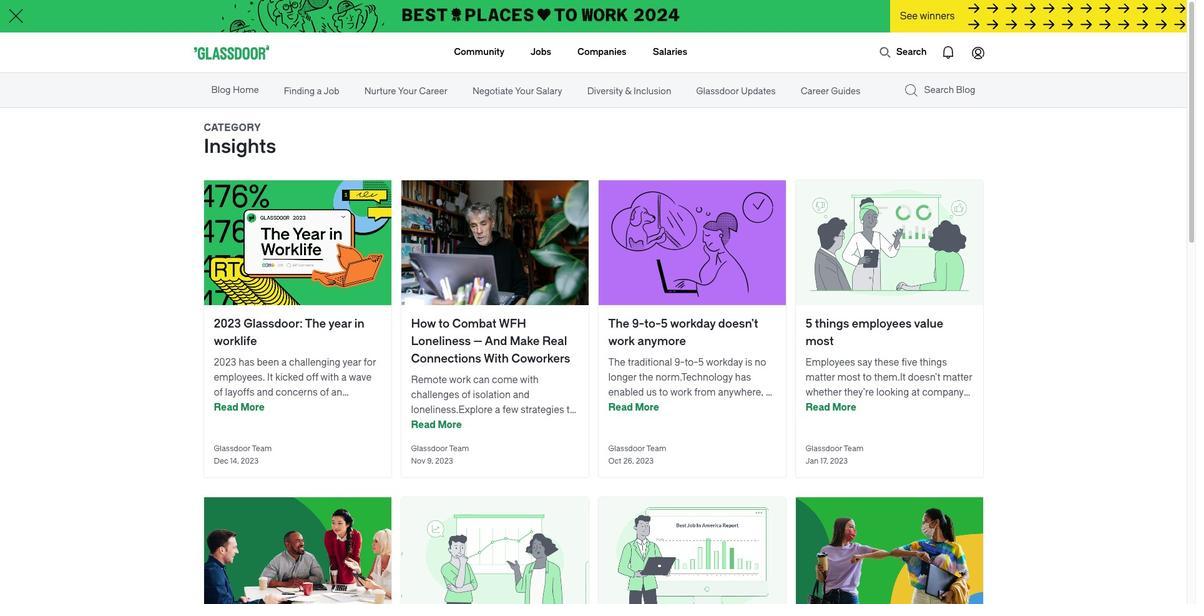 Task type: vqa. For each thing, say whether or not it's contained in the screenshot.
job.
yes



Task type: locate. For each thing, give the bounding box(es) containing it.
to up loneliness
[[439, 317, 450, 331]]

your left salary
[[515, 86, 534, 97]]

more down us
[[635, 402, 659, 413]]

work left the can
[[449, 375, 471, 386]]

has up anywhere,
[[735, 372, 751, 383]]

the up 'longer'
[[608, 357, 625, 368]]

2023 right 26,
[[636, 457, 654, 466]]

9- up the norm.technology
[[674, 357, 685, 368]]

1 vertical spatial the
[[901, 402, 916, 413]]

team for —
[[449, 444, 469, 453]]

1 vertical spatial has
[[735, 372, 751, 383]]

for
[[364, 357, 376, 368]]

glassdoor team dec 14, 2023
[[214, 444, 272, 466]]

glassdoor inside glassdoor team nov 9, 2023
[[411, 444, 448, 453]]

read more for 2023 glassdoor: the year in worklife
[[214, 402, 265, 413]]

0 horizontal spatial matter
[[806, 372, 835, 383]]

to
[[439, 317, 450, 331], [863, 372, 872, 383], [659, 387, 668, 398], [567, 405, 576, 416]]

2 vertical spatial work
[[670, 387, 692, 398]]

search for search
[[896, 47, 927, 57]]

1 horizontal spatial career
[[801, 86, 829, 97]]

0 horizontal spatial most
[[806, 335, 834, 348]]

glassdoor inside glassdoor team oct 26, 2023
[[608, 444, 645, 453]]

at down doesn't
[[911, 387, 920, 398]]

has up employees.
[[239, 357, 255, 368]]

search down see
[[896, 47, 927, 57]]

5 up anymore on the right bottom of page
[[661, 317, 668, 331]]

year left in
[[328, 317, 352, 331]]

team inside glassdoor team nov 9, 2023
[[449, 444, 469, 453]]

glassdoor up 9,
[[411, 444, 448, 453]]

the inside the 9-to-5 workday doesn't work anymore
[[608, 317, 629, 331]]

more
[[240, 402, 265, 413], [635, 402, 659, 413], [832, 402, 856, 413], [438, 420, 462, 431]]

2023 for the 9-to-5 workday doesn't work anymore
[[636, 457, 654, 466]]

and down it at the left of the page
[[257, 387, 273, 398]]

your right the nurture
[[398, 86, 417, 97]]

read for 5 things employees value most
[[806, 402, 830, 413]]

search inside button
[[896, 47, 927, 57]]

read more down whether
[[806, 402, 856, 413]]

has
[[239, 357, 255, 368], [735, 372, 751, 383]]

1 horizontal spatial with
[[520, 375, 539, 386]]

the inside employees say these five things matter most to them.it doesn't matter whether they're looking at company reviews or already on the job. from job...
[[901, 402, 916, 413]]

0 horizontal spatial at
[[766, 387, 774, 398]]

0 horizontal spatial 9-
[[632, 317, 644, 331]]

anymore
[[638, 335, 686, 348]]

1 matter from the left
[[806, 372, 835, 383]]

on
[[887, 402, 899, 413]]

team for doesn't
[[646, 444, 666, 453]]

the up the traditional on the right bottom of page
[[608, 317, 629, 331]]

1 vertical spatial most
[[837, 372, 861, 383]]

matter up company
[[943, 372, 972, 383]]

to- inside the traditional 9-to-5 workday is no longer the norm.technology has enabled us to work from anywhere, at any time, and employers are increasingly embracing...
[[685, 357, 698, 368]]

team down or
[[844, 444, 864, 453]]

read more down 'layoffs'
[[214, 402, 265, 413]]

to inside how to combat wfh loneliness — and make real connections with coworkers
[[439, 317, 450, 331]]

read down 'layoffs'
[[214, 402, 238, 413]]

workday left is
[[706, 357, 743, 368]]

0 horizontal spatial with
[[320, 372, 339, 383]]

of
[[214, 387, 223, 398], [320, 387, 329, 398], [462, 390, 471, 401], [489, 435, 498, 446]]

things inside "5 things employees value most"
[[815, 317, 849, 331]]

1 vertical spatial 9-
[[674, 357, 685, 368]]

to right strategies on the left
[[567, 405, 576, 416]]

blog home link
[[209, 74, 261, 107]]

read more
[[214, 402, 265, 413], [608, 402, 659, 413], [806, 402, 856, 413], [411, 420, 462, 431]]

doesn't
[[908, 372, 941, 383]]

challenges
[[411, 390, 459, 401]]

lottie animation container image
[[404, 32, 455, 71], [404, 32, 455, 71], [963, 37, 993, 67]]

career
[[419, 86, 448, 97], [801, 86, 829, 97]]

glassdoor for the 9-to-5 workday doesn't work anymore
[[608, 444, 645, 453]]

to- up anymore on the right bottom of page
[[644, 317, 661, 331]]

to down say
[[863, 372, 872, 383]]

0 vertical spatial the
[[639, 372, 653, 383]]

2023 glassdoor: the year in worklife
[[214, 317, 364, 348]]

and
[[257, 387, 273, 398], [513, 390, 530, 401], [651, 402, 667, 413], [550, 420, 566, 431]]

26,
[[623, 457, 634, 466]]

4 team from the left
[[844, 444, 864, 453]]

read up maintain
[[411, 420, 436, 431]]

1 vertical spatial search
[[924, 85, 954, 96]]

are...
[[411, 449, 433, 461]]

work up employers on the bottom right of the page
[[670, 387, 692, 398]]

maintain
[[411, 435, 450, 446]]

sense
[[460, 435, 486, 446]]

lottie animation container image
[[933, 37, 963, 67], [933, 37, 963, 67], [963, 37, 993, 67], [879, 46, 891, 59], [879, 46, 891, 59]]

jobs link
[[531, 32, 551, 72]]

more for 5 things employees value most
[[832, 402, 856, 413]]

3 team from the left
[[646, 444, 666, 453]]

2 matter from the left
[[943, 372, 972, 383]]

read down enabled
[[608, 402, 633, 413]]

2023 up employees.
[[214, 357, 236, 368]]

glassdoor up 14,
[[214, 444, 250, 453]]

glassdoor inside glassdoor team jan 17, 2023
[[806, 444, 842, 453]]

2023 inside glassdoor team dec 14, 2023
[[241, 457, 259, 466]]

to-
[[644, 317, 661, 331], [685, 357, 698, 368]]

1 horizontal spatial at
[[911, 387, 920, 398]]

9- up anymore on the right bottom of page
[[632, 317, 644, 331]]

1 horizontal spatial work
[[608, 335, 635, 348]]

it
[[267, 372, 273, 383]]

employees
[[852, 317, 912, 331]]

9- inside the 9-to-5 workday doesn't work anymore
[[632, 317, 644, 331]]

read for 2023 glassdoor: the year in worklife
[[214, 402, 238, 413]]

1 horizontal spatial the
[[901, 402, 916, 413]]

2 horizontal spatial work
[[670, 387, 692, 398]]

0 vertical spatial workday
[[670, 317, 716, 331]]

more for the 9-to-5 workday doesn't work anymore
[[635, 402, 659, 413]]

job...
[[806, 417, 827, 428]]

5 up employees
[[806, 317, 812, 331]]

matter up whether
[[806, 372, 835, 383]]

0 horizontal spatial to-
[[644, 317, 661, 331]]

to inside remote work can come with challenges of isolation and loneliness.explore a few strategies to foster meaningful connections and maintain a sense of belonging.here are...
[[567, 405, 576, 416]]

embracing...
[[663, 417, 719, 428]]

few
[[503, 405, 518, 416]]

enabled
[[608, 387, 644, 398]]

read up job... on the right bottom
[[806, 402, 830, 413]]

5 inside "5 things employees value most"
[[806, 317, 812, 331]]

read more for the 9-to-5 workday doesn't work anymore
[[608, 402, 659, 413]]

2023 inside glassdoor team oct 26, 2023
[[636, 457, 654, 466]]

0 vertical spatial to-
[[644, 317, 661, 331]]

2 career from the left
[[801, 86, 829, 97]]

work
[[608, 335, 635, 348], [449, 375, 471, 386], [670, 387, 692, 398]]

recession.
[[259, 402, 304, 413]]

1 at from the left
[[766, 387, 774, 398]]

more down loneliness.explore
[[438, 420, 462, 431]]

0 horizontal spatial career
[[419, 86, 448, 97]]

0 vertical spatial search
[[896, 47, 927, 57]]

with
[[320, 372, 339, 383], [520, 375, 539, 386]]

year
[[328, 317, 352, 331], [343, 357, 361, 368]]

and
[[485, 335, 507, 348]]

0 horizontal spatial the
[[639, 372, 653, 383]]

1 blog from the left
[[211, 85, 231, 96]]

0 horizontal spatial has
[[239, 357, 255, 368]]

0 horizontal spatial blog
[[211, 85, 231, 96]]

2023 has been a challenging year for employees. it kicked off with a wave of layoffs and concerns of an imminent recession. the weakening...
[[214, 357, 381, 413]]

updates
[[741, 86, 776, 97]]

2023 right 14,
[[241, 457, 259, 466]]

come
[[492, 375, 518, 386]]

and up few at the left bottom of the page
[[513, 390, 530, 401]]

&
[[625, 86, 632, 97]]

career left guides
[[801, 86, 829, 97]]

more for how to combat wfh loneliness — and make real connections with coworkers
[[438, 420, 462, 431]]

17,
[[821, 457, 828, 466]]

oct
[[608, 457, 621, 466]]

and down us
[[651, 402, 667, 413]]

1 vertical spatial things
[[920, 357, 947, 368]]

1 horizontal spatial blog
[[956, 85, 975, 96]]

year inside 2023 glassdoor: the year in worklife
[[328, 317, 352, 331]]

team inside glassdoor team dec 14, 2023
[[252, 444, 272, 453]]

2023 for 2023 glassdoor: the year in worklife
[[241, 457, 259, 466]]

0 horizontal spatial work
[[449, 375, 471, 386]]

1 horizontal spatial your
[[515, 86, 534, 97]]

1 team from the left
[[252, 444, 272, 453]]

negotiate
[[473, 86, 513, 97]]

team inside glassdoor team oct 26, 2023
[[646, 444, 666, 453]]

0 vertical spatial things
[[815, 317, 849, 331]]

whether
[[806, 387, 842, 398]]

2 at from the left
[[911, 387, 920, 398]]

most up they're
[[837, 372, 861, 383]]

of left 'layoffs'
[[214, 387, 223, 398]]

to right us
[[659, 387, 668, 398]]

1 vertical spatial workday
[[706, 357, 743, 368]]

1 horizontal spatial 5
[[698, 357, 704, 368]]

2023 right the 17,
[[830, 457, 848, 466]]

1 horizontal spatial to-
[[685, 357, 698, 368]]

1 horizontal spatial matter
[[943, 372, 972, 383]]

search for search blog
[[924, 85, 954, 96]]

team down recession.
[[252, 444, 272, 453]]

workday inside the traditional 9-to-5 workday is no longer the norm.technology has enabled us to work from anywhere, at any time, and employers are increasingly embracing...
[[706, 357, 743, 368]]

1 vertical spatial year
[[343, 357, 361, 368]]

foster
[[411, 420, 437, 431]]

more down 'layoffs'
[[240, 402, 265, 413]]

0 vertical spatial year
[[328, 317, 352, 331]]

the inside the traditional 9-to-5 workday is no longer the norm.technology has enabled us to work from anywhere, at any time, and employers are increasingly embracing...
[[639, 372, 653, 383]]

career right the nurture
[[419, 86, 448, 97]]

say
[[857, 357, 872, 368]]

0 vertical spatial has
[[239, 357, 255, 368]]

with up the an
[[320, 372, 339, 383]]

5 up the norm.technology
[[698, 357, 704, 368]]

belonging.here
[[500, 435, 568, 446]]

read more for 5 things employees value most
[[806, 402, 856, 413]]

0 horizontal spatial 5
[[661, 317, 668, 331]]

1 horizontal spatial things
[[920, 357, 947, 368]]

things up doesn't
[[920, 357, 947, 368]]

1 your from the left
[[398, 86, 417, 97]]

can
[[473, 375, 490, 386]]

team inside glassdoor team jan 17, 2023
[[844, 444, 864, 453]]

2023 inside glassdoor team nov 9, 2023
[[435, 457, 453, 466]]

0 vertical spatial most
[[806, 335, 834, 348]]

read more up increasingly
[[608, 402, 659, 413]]

your for negotiate
[[515, 86, 534, 97]]

1 horizontal spatial most
[[837, 372, 861, 383]]

2 horizontal spatial 5
[[806, 317, 812, 331]]

at inside employees say these five things matter most to them.it doesn't matter whether they're looking at company reviews or already on the job. from job...
[[911, 387, 920, 398]]

2 team from the left
[[449, 444, 469, 453]]

9,
[[427, 457, 433, 466]]

team for worklife
[[252, 444, 272, 453]]

at right anywhere,
[[766, 387, 774, 398]]

search down search button
[[924, 85, 954, 96]]

most up employees
[[806, 335, 834, 348]]

salary
[[536, 86, 562, 97]]

is
[[745, 357, 752, 368]]

more down they're
[[832, 402, 856, 413]]

team down 'meaningful'
[[449, 444, 469, 453]]

with down coworkers
[[520, 375, 539, 386]]

workday up anymore on the right bottom of page
[[670, 317, 716, 331]]

1 horizontal spatial has
[[735, 372, 751, 383]]

work up the traditional on the right bottom of page
[[608, 335, 635, 348]]

2023 inside 2023 has been a challenging year for employees. it kicked off with a wave of layoffs and concerns of an imminent recession. the weakening...
[[214, 357, 236, 368]]

insights
[[204, 135, 276, 158]]

guides
[[831, 86, 860, 97]]

1 vertical spatial to-
[[685, 357, 698, 368]]

finding a job
[[284, 86, 339, 97]]

glassdoor inside glassdoor team dec 14, 2023
[[214, 444, 250, 453]]

jan
[[806, 457, 819, 466]]

with inside remote work can come with challenges of isolation and loneliness.explore a few strategies to foster meaningful connections and maintain a sense of belonging.here are...
[[520, 375, 539, 386]]

glassdoor
[[696, 86, 739, 97], [214, 444, 250, 453], [411, 444, 448, 453], [608, 444, 645, 453], [806, 444, 842, 453]]

0 vertical spatial work
[[608, 335, 635, 348]]

0 horizontal spatial things
[[815, 317, 849, 331]]

year up wave
[[343, 357, 361, 368]]

9-
[[632, 317, 644, 331], [674, 357, 685, 368]]

remote work can come with challenges of isolation and loneliness.explore a few strategies to foster meaningful connections and maintain a sense of belonging.here are...
[[411, 375, 576, 461]]

the up challenging
[[305, 317, 326, 331]]

the 9-to-5 workday doesn't work anymore
[[608, 317, 758, 348]]

glassdoor for how to combat wfh loneliness — and make real connections with coworkers
[[411, 444, 448, 453]]

job
[[324, 86, 339, 97]]

2023 inside glassdoor team jan 17, 2023
[[830, 457, 848, 466]]

the down concerns
[[306, 402, 324, 413]]

read
[[214, 402, 238, 413], [608, 402, 633, 413], [806, 402, 830, 413], [411, 420, 436, 431]]

14,
[[230, 457, 239, 466]]

the right on
[[901, 402, 916, 413]]

things up employees
[[815, 317, 849, 331]]

nurture
[[364, 86, 396, 97]]

2023 right 9,
[[435, 457, 453, 466]]

work inside the 9-to-5 workday doesn't work anymore
[[608, 335, 635, 348]]

team down increasingly
[[646, 444, 666, 453]]

worklife
[[214, 335, 257, 348]]

read more up maintain
[[411, 420, 462, 431]]

glassdoor up 26,
[[608, 444, 645, 453]]

to- inside the 9-to-5 workday doesn't work anymore
[[644, 317, 661, 331]]

the
[[305, 317, 326, 331], [608, 317, 629, 331], [608, 357, 625, 368], [306, 402, 324, 413]]

at inside the traditional 9-to-5 workday is no longer the norm.technology has enabled us to work from anywhere, at any time, and employers are increasingly embracing...
[[766, 387, 774, 398]]

the down the traditional on the right bottom of page
[[639, 372, 653, 383]]

2023 up worklife on the left bottom of page
[[214, 317, 241, 331]]

companies
[[578, 47, 627, 57]]

at
[[766, 387, 774, 398], [911, 387, 920, 398]]

1 vertical spatial work
[[449, 375, 471, 386]]

0 vertical spatial 9-
[[632, 317, 644, 331]]

1 horizontal spatial 9-
[[674, 357, 685, 368]]

0 horizontal spatial your
[[398, 86, 417, 97]]

to- up the norm.technology
[[685, 357, 698, 368]]

2 your from the left
[[515, 86, 534, 97]]

glassdoor up the 17,
[[806, 444, 842, 453]]



Task type: describe. For each thing, give the bounding box(es) containing it.
longer
[[608, 372, 637, 383]]

to inside employees say these five things matter most to them.it doesn't matter whether they're looking at company reviews or already on the job. from job...
[[863, 372, 872, 383]]

read for the 9-to-5 workday doesn't work anymore
[[608, 402, 633, 413]]

of right sense
[[489, 435, 498, 446]]

blog home
[[211, 85, 259, 96]]

employees
[[806, 357, 855, 368]]

read for how to combat wfh loneliness — and make real connections with coworkers
[[411, 420, 436, 431]]

already
[[853, 402, 885, 413]]

salaries link
[[653, 32, 687, 72]]

the inside the traditional 9-to-5 workday is no longer the norm.technology has enabled us to work from anywhere, at any time, and employers are increasingly embracing...
[[608, 357, 625, 368]]

five
[[902, 357, 917, 368]]

nurture your career
[[364, 86, 448, 97]]

of left the an
[[320, 387, 329, 398]]

the inside 2023 has been a challenging year for employees. it kicked off with a wave of layoffs and concerns of an imminent recession. the weakening...
[[306, 402, 324, 413]]

no
[[755, 357, 766, 368]]

companies link
[[578, 32, 627, 72]]

year inside 2023 has been a challenging year for employees. it kicked off with a wave of layoffs and concerns of an imminent recession. the weakening...
[[343, 357, 361, 368]]

combat
[[452, 317, 497, 331]]

in
[[354, 317, 364, 331]]

has inside 2023 has been a challenging year for employees. it kicked off with a wave of layoffs and concerns of an imminent recession. the weakening...
[[239, 357, 255, 368]]

has inside the traditional 9-to-5 workday is no longer the norm.technology has enabled us to work from anywhere, at any time, and employers are increasingly embracing...
[[735, 372, 751, 383]]

category
[[204, 122, 261, 134]]

and inside the traditional 9-to-5 workday is no longer the norm.technology has enabled us to work from anywhere, at any time, and employers are increasingly embracing...
[[651, 402, 667, 413]]

the inside 2023 glassdoor: the year in worklife
[[305, 317, 326, 331]]

how to combat wfh loneliness — and make real connections with coworkers
[[411, 317, 570, 366]]

diversity
[[587, 86, 623, 97]]

most inside employees say these five things matter most to them.it doesn't matter whether they're looking at company reviews or already on the job. from job...
[[837, 372, 861, 383]]

to inside the traditional 9-to-5 workday is no longer the norm.technology has enabled us to work from anywhere, at any time, and employers are increasingly embracing...
[[659, 387, 668, 398]]

with inside 2023 has been a challenging year for employees. it kicked off with a wave of layoffs and concerns of an imminent recession. the weakening...
[[320, 372, 339, 383]]

isolation
[[473, 390, 511, 401]]

they're
[[844, 387, 874, 398]]

looking
[[876, 387, 909, 398]]

home
[[233, 85, 259, 96]]

any
[[608, 402, 624, 413]]

of up loneliness.explore
[[462, 390, 471, 401]]

them.it
[[874, 372, 906, 383]]

an
[[331, 387, 342, 398]]

off
[[306, 372, 318, 383]]

your for nurture
[[398, 86, 417, 97]]

coworkers
[[511, 352, 570, 366]]

a down 'meaningful'
[[452, 435, 458, 446]]

challenging
[[289, 357, 340, 368]]

glassdoor team nov 9, 2023
[[411, 444, 469, 466]]

glassdoor for 2023 glassdoor: the year in worklife
[[214, 444, 250, 453]]

community
[[454, 47, 504, 57]]

see winners link
[[890, 0, 1187, 34]]

remote
[[411, 375, 447, 386]]

2023 for 5 things employees value most
[[830, 457, 848, 466]]

2 blog from the left
[[956, 85, 975, 96]]

strategies
[[521, 405, 564, 416]]

category insights
[[204, 122, 276, 158]]

the traditional 9-to-5 workday is no longer the norm.technology has enabled us to work from anywhere, at any time, and employers are increasingly embracing...
[[608, 357, 774, 428]]

loneliness.explore
[[411, 405, 493, 416]]

5 inside the 9-to-5 workday doesn't work anymore
[[661, 317, 668, 331]]

more for 2023 glassdoor: the year in worklife
[[240, 402, 265, 413]]

or
[[841, 402, 851, 413]]

wave
[[349, 372, 372, 383]]

loneliness
[[411, 335, 471, 348]]

diversity & inclusion
[[587, 86, 671, 97]]

norm.technology
[[656, 372, 733, 383]]

dec
[[214, 457, 228, 466]]

connections
[[411, 352, 481, 366]]

increasingly
[[608, 417, 661, 428]]

inclusion
[[634, 86, 671, 97]]

employers
[[670, 402, 716, 413]]

2023 for how to combat wfh loneliness — and make real connections with coworkers
[[435, 457, 453, 466]]

winners
[[920, 11, 955, 22]]

1 career from the left
[[419, 86, 448, 97]]

workday inside the 9-to-5 workday doesn't work anymore
[[670, 317, 716, 331]]

glassdoor team oct 26, 2023
[[608, 444, 666, 466]]

reviews
[[806, 402, 839, 413]]

most inside "5 things employees value most"
[[806, 335, 834, 348]]

things inside employees say these five things matter most to them.it doesn't matter whether they're looking at company reviews or already on the job. from job...
[[920, 357, 947, 368]]

these
[[874, 357, 899, 368]]

layoffs
[[225, 387, 254, 398]]

career guides
[[801, 86, 860, 97]]

weakening...
[[326, 402, 381, 413]]

with
[[484, 352, 509, 366]]

2023 inside 2023 glassdoor: the year in worklife
[[214, 317, 241, 331]]

been
[[257, 357, 279, 368]]

us
[[646, 387, 657, 398]]

value
[[914, 317, 943, 331]]

read more for how to combat wfh loneliness — and make real connections with coworkers
[[411, 420, 462, 431]]

concerns
[[276, 387, 318, 398]]

a left wave
[[341, 372, 347, 383]]

glassdoor for 5 things employees value most
[[806, 444, 842, 453]]

9- inside the traditional 9-to-5 workday is no longer the norm.technology has enabled us to work from anywhere, at any time, and employers are increasingly embracing...
[[674, 357, 685, 368]]

meaningful
[[439, 420, 490, 431]]

kicked
[[275, 372, 304, 383]]

how
[[411, 317, 436, 331]]

job.
[[918, 402, 934, 413]]

salaries
[[653, 47, 687, 57]]

5 things employees value most
[[806, 317, 943, 348]]

traditional
[[628, 357, 672, 368]]

glassdoor team jan 17, 2023
[[806, 444, 864, 466]]

search blog
[[924, 85, 975, 96]]

glassdoor left the 'updates'
[[696, 86, 739, 97]]

wfh
[[499, 317, 526, 331]]

a left the job
[[317, 86, 322, 97]]

employees say these five things matter most to them.it doesn't matter whether they're looking at company reviews or already on the job. from job...
[[806, 357, 972, 428]]

time,
[[626, 402, 648, 413]]

and inside 2023 has been a challenging year for employees. it kicked off with a wave of layoffs and concerns of an imminent recession. the weakening...
[[257, 387, 273, 398]]

a up the kicked
[[281, 357, 287, 368]]

finding
[[284, 86, 315, 97]]

see
[[900, 11, 918, 22]]

see winners
[[900, 11, 955, 22]]

glassdoor:
[[244, 317, 303, 331]]

work inside remote work can come with challenges of isolation and loneliness.explore a few strategies to foster meaningful connections and maintain a sense of belonging.here are...
[[449, 375, 471, 386]]

a left few at the left bottom of the page
[[495, 405, 500, 416]]

nov
[[411, 457, 425, 466]]

5 inside the traditional 9-to-5 workday is no longer the norm.technology has enabled us to work from anywhere, at any time, and employers are increasingly embracing...
[[698, 357, 704, 368]]

work inside the traditional 9-to-5 workday is no longer the norm.technology has enabled us to work from anywhere, at any time, and employers are increasingly embracing...
[[670, 387, 692, 398]]

real
[[542, 335, 567, 348]]

connections
[[492, 420, 547, 431]]

community link
[[454, 32, 504, 72]]

are
[[719, 402, 733, 413]]

and down strategies on the left
[[550, 420, 566, 431]]

negotiate your salary
[[473, 86, 562, 97]]



